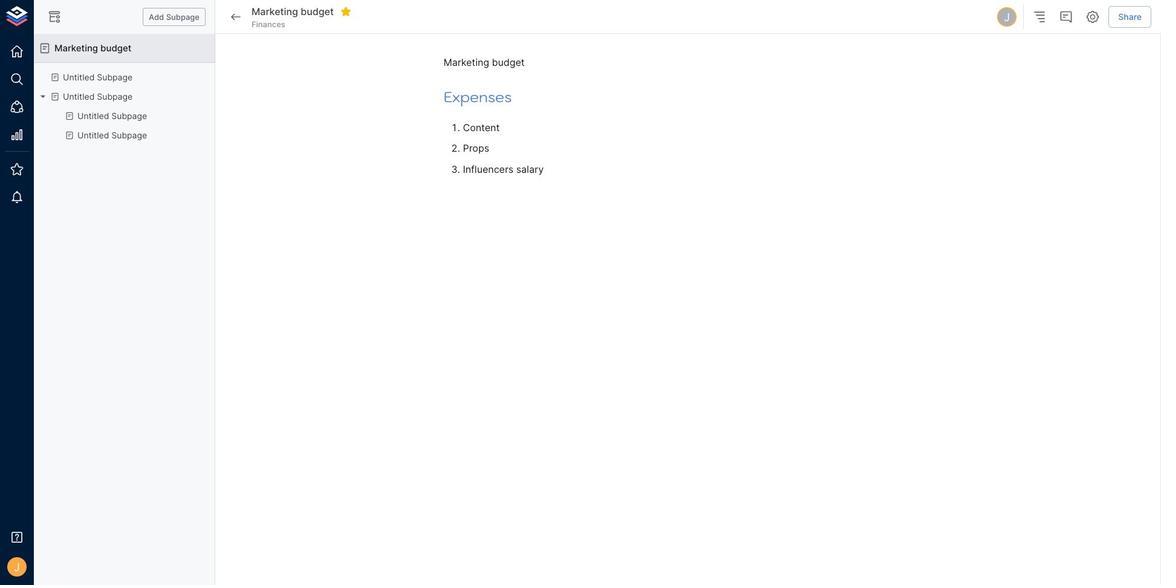 Task type: vqa. For each thing, say whether or not it's contained in the screenshot.
REMOVE FAVORITE icon
yes



Task type: describe. For each thing, give the bounding box(es) containing it.
hide wiki image
[[47, 10, 62, 24]]



Task type: locate. For each thing, give the bounding box(es) containing it.
remove favorite image
[[341, 6, 351, 17]]

table of contents image
[[1033, 10, 1047, 24]]

comments image
[[1060, 10, 1074, 24]]

go back image
[[229, 10, 243, 24]]

settings image
[[1086, 10, 1101, 24]]



